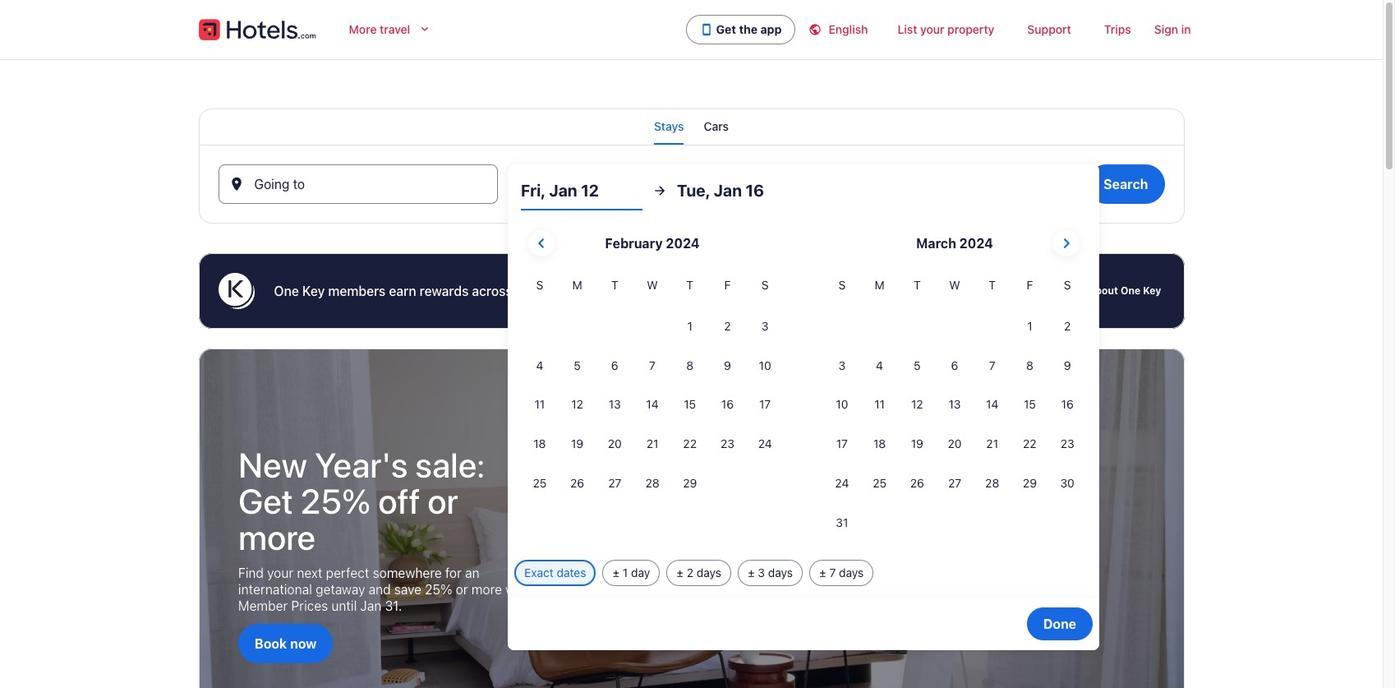 Task type: vqa. For each thing, say whether or not it's contained in the screenshot.


Task type: locate. For each thing, give the bounding box(es) containing it.
one key members earn rewards across expedia, hotels.com, and vrbo
[[274, 284, 704, 298]]

1 horizontal spatial 7 button
[[974, 347, 1012, 384]]

1 28 from the left
[[646, 476, 660, 490]]

small image
[[809, 23, 829, 36]]

2
[[724, 319, 731, 333], [1065, 319, 1071, 333], [687, 565, 694, 579]]

2 20 from the left
[[948, 437, 962, 451]]

key
[[302, 284, 325, 298], [1144, 284, 1162, 297]]

1 vertical spatial 3
[[839, 358, 846, 372]]

25 inside february 2024 element
[[533, 476, 547, 490]]

2 23 from the left
[[1061, 437, 1075, 451]]

1 5 from the left
[[574, 358, 581, 372]]

16 inside february 2024 element
[[722, 397, 734, 411]]

2 21 from the left
[[987, 437, 999, 451]]

12 button inside february 2024 element
[[559, 386, 596, 424]]

14 inside march 2024 element
[[987, 397, 999, 411]]

tab list containing stays
[[199, 109, 1185, 145]]

1 horizontal spatial 13
[[949, 397, 961, 411]]

11
[[535, 397, 545, 411], [875, 397, 885, 411]]

1 horizontal spatial one
[[1121, 284, 1141, 297]]

1 vertical spatial 24 button
[[824, 465, 861, 502]]

21
[[647, 437, 659, 451], [987, 437, 999, 451]]

0 horizontal spatial 13
[[609, 397, 621, 411]]

2 27 button from the left
[[937, 465, 974, 502]]

0 horizontal spatial 25 button
[[521, 465, 559, 502]]

more
[[349, 22, 377, 36]]

1 horizontal spatial 21
[[987, 437, 999, 451]]

2 28 button from the left
[[974, 465, 1012, 502]]

w
[[647, 278, 658, 292], [950, 278, 961, 292]]

25
[[533, 476, 547, 490], [873, 476, 887, 490]]

t down the february 2024
[[687, 278, 694, 292]]

0 horizontal spatial 8
[[687, 358, 694, 372]]

1 vertical spatial 24
[[836, 476, 850, 490]]

1 8 button from the left
[[672, 347, 709, 384]]

1 horizontal spatial 2024
[[960, 236, 994, 251]]

18 button
[[521, 425, 559, 463], [861, 425, 899, 463]]

1 horizontal spatial 5 button
[[899, 347, 937, 384]]

3 for the right 3 button
[[839, 358, 846, 372]]

2 horizontal spatial days
[[839, 565, 864, 579]]

february 2024 element
[[521, 276, 784, 504]]

0 horizontal spatial 16 button
[[709, 386, 747, 424]]

15 inside march 2024 element
[[1024, 397, 1037, 411]]

and left vrbo
[[648, 284, 671, 298]]

1 22 from the left
[[684, 437, 697, 451]]

1 horizontal spatial 29
[[1023, 476, 1037, 490]]

4 t from the left
[[989, 278, 996, 292]]

0 horizontal spatial 20
[[608, 437, 622, 451]]

key right about
[[1144, 284, 1162, 297]]

0 horizontal spatial 4 button
[[521, 347, 559, 384]]

8 for second the 8 button from the right
[[687, 358, 694, 372]]

1 horizontal spatial 1 button
[[1012, 307, 1049, 345]]

f for february 2024
[[725, 278, 731, 292]]

one left members
[[274, 284, 299, 298]]

2 12 button from the left
[[899, 386, 937, 424]]

27 inside march 2024 element
[[949, 476, 962, 490]]

0 horizontal spatial 6
[[612, 358, 619, 372]]

0 vertical spatial 17
[[760, 397, 771, 411]]

0 horizontal spatial 29 button
[[672, 465, 709, 502]]

2 button
[[709, 307, 747, 345], [1049, 307, 1087, 345]]

0 vertical spatial get
[[717, 22, 737, 36]]

1 vertical spatial and
[[368, 582, 391, 597]]

1 horizontal spatial 10
[[836, 397, 849, 411]]

2 f from the left
[[1027, 278, 1034, 292]]

1 6 from the left
[[612, 358, 619, 372]]

expedia,
[[516, 284, 568, 298]]

one right about
[[1121, 284, 1141, 297]]

2 button for february 2024
[[709, 307, 747, 345]]

key left members
[[302, 284, 325, 298]]

1 23 from the left
[[721, 437, 735, 451]]

9 button
[[709, 347, 747, 384], [1049, 347, 1087, 384]]

21 inside february 2024 element
[[647, 437, 659, 451]]

1 horizontal spatial 28 button
[[974, 465, 1012, 502]]

1 horizontal spatial 22
[[1024, 437, 1037, 451]]

2024 up vrbo
[[666, 236, 700, 251]]

0 horizontal spatial 21 button
[[634, 425, 672, 463]]

1 horizontal spatial m
[[875, 278, 885, 292]]

2 20 button from the left
[[937, 425, 974, 463]]

2 11 from the left
[[875, 397, 885, 411]]

1 26 button from the left
[[559, 465, 596, 502]]

3 inside march 2024 element
[[839, 358, 846, 372]]

2 25 from the left
[[873, 476, 887, 490]]

2 15 button from the left
[[1012, 386, 1049, 424]]

13 for 1st 13 button from right
[[949, 397, 961, 411]]

tue, jan 16
[[677, 181, 765, 200]]

1 27 button from the left
[[596, 465, 634, 502]]

dates
[[557, 565, 587, 579]]

0 horizontal spatial 29
[[683, 476, 697, 490]]

1 horizontal spatial 18
[[874, 437, 886, 451]]

days left ± 7 days
[[769, 565, 793, 579]]

2 7 button from the left
[[974, 347, 1012, 384]]

17 button
[[747, 386, 784, 424], [824, 425, 861, 463]]

2 5 from the left
[[914, 358, 921, 372]]

1 15 from the left
[[684, 397, 696, 411]]

0 horizontal spatial 24 button
[[747, 425, 784, 463]]

2 horizontal spatial 1
[[1028, 319, 1033, 333]]

2024 for february 2024
[[666, 236, 700, 251]]

0 horizontal spatial 23
[[721, 437, 735, 451]]

7 button
[[634, 347, 672, 384], [974, 347, 1012, 384]]

21 inside march 2024 element
[[987, 437, 999, 451]]

29
[[683, 476, 697, 490], [1023, 476, 1037, 490]]

2 15 from the left
[[1024, 397, 1037, 411]]

3
[[762, 319, 769, 333], [839, 358, 846, 372], [758, 565, 765, 579]]

12 button
[[559, 386, 596, 424], [899, 386, 937, 424]]

± right ± 2 days on the bottom of page
[[748, 565, 755, 579]]

1 m from the left
[[573, 278, 583, 292]]

0 horizontal spatial 6 button
[[596, 347, 634, 384]]

16 button
[[709, 386, 747, 424], [1049, 386, 1087, 424]]

13 inside february 2024 element
[[609, 397, 621, 411]]

sign
[[1155, 22, 1179, 36]]

27 inside february 2024 element
[[609, 476, 622, 490]]

1 horizontal spatial 23 button
[[1049, 425, 1087, 463]]

14
[[647, 397, 659, 411], [987, 397, 999, 411]]

your inside new year's sale: get 25% off or more find your next perfect somewhere for an international getaway and save 25% or more with member prices until jan 31.
[[267, 566, 293, 581]]

1 horizontal spatial 14 button
[[974, 386, 1012, 424]]

1 2024 from the left
[[666, 236, 700, 251]]

6 inside march 2024 element
[[952, 358, 959, 372]]

18 inside march 2024 element
[[874, 437, 886, 451]]

f right vrbo
[[725, 278, 731, 292]]

18 for first 18 button from right
[[874, 437, 886, 451]]

2 26 from the left
[[911, 476, 925, 490]]

book now link
[[238, 624, 333, 664]]

3 ± from the left
[[748, 565, 755, 579]]

application
[[521, 224, 1087, 543]]

m
[[573, 278, 583, 292], [875, 278, 885, 292]]

1 horizontal spatial 19 button
[[899, 425, 937, 463]]

2 w from the left
[[950, 278, 961, 292]]

10
[[759, 358, 772, 372], [836, 397, 849, 411]]

2 2 button from the left
[[1049, 307, 1087, 345]]

2 6 button from the left
[[937, 347, 974, 384]]

25%
[[300, 480, 371, 521], [425, 582, 452, 597]]

23 inside march 2024 element
[[1061, 437, 1075, 451]]

2 t from the left
[[687, 278, 694, 292]]

1 8 from the left
[[687, 358, 694, 372]]

book
[[254, 636, 287, 651]]

31
[[836, 515, 849, 529]]

february
[[605, 236, 663, 251]]

1 inside march 2024 element
[[1028, 319, 1033, 333]]

1 7 button from the left
[[634, 347, 672, 384]]

6 button
[[596, 347, 634, 384], [937, 347, 974, 384]]

12 button inside march 2024 element
[[899, 386, 937, 424]]

20 for first 20 button from the right
[[948, 437, 962, 451]]

one
[[274, 284, 299, 298], [1121, 284, 1141, 297]]

1 9 from the left
[[724, 358, 732, 372]]

0 horizontal spatial 24
[[759, 437, 772, 451]]

16 inside button
[[620, 183, 634, 198]]

2 1 button from the left
[[1012, 307, 1049, 345]]

14 inside february 2024 element
[[647, 397, 659, 411]]

9 button inside february 2024 element
[[709, 347, 747, 384]]

1 14 button from the left
[[634, 386, 672, 424]]

21 button
[[634, 425, 672, 463], [974, 425, 1012, 463]]

1 horizontal spatial 17 button
[[824, 425, 861, 463]]

day
[[631, 565, 650, 579]]

1 29 from the left
[[683, 476, 697, 490]]

15 button
[[672, 386, 709, 424], [1012, 386, 1049, 424]]

1 13 from the left
[[609, 397, 621, 411]]

26 for 1st 26 button from right
[[911, 476, 925, 490]]

± left "day"
[[613, 565, 620, 579]]

28 for 2nd 28 button from right
[[646, 476, 660, 490]]

days for ± 3 days
[[769, 565, 793, 579]]

0 horizontal spatial 12 button
[[559, 386, 596, 424]]

2 for march 2024
[[1065, 319, 1071, 333]]

1 horizontal spatial 9
[[1064, 358, 1072, 372]]

1 horizontal spatial 6 button
[[937, 347, 974, 384]]

14 for first 14 button from left
[[647, 397, 659, 411]]

19
[[571, 437, 584, 451], [912, 437, 924, 451]]

w inside february 2024 element
[[647, 278, 658, 292]]

year's
[[314, 444, 408, 485]]

28 button
[[634, 465, 672, 502], [974, 465, 1012, 502]]

2 18 from the left
[[874, 437, 886, 451]]

24
[[759, 437, 772, 451], [836, 476, 850, 490]]

3 days from the left
[[839, 565, 864, 579]]

0 horizontal spatial 22
[[684, 437, 697, 451]]

2 13 from the left
[[949, 397, 961, 411]]

1 horizontal spatial and
[[648, 284, 671, 298]]

member
[[238, 599, 288, 613]]

0 horizontal spatial 15 button
[[672, 386, 709, 424]]

or right off at the bottom of page
[[427, 480, 458, 521]]

0 horizontal spatial 3 button
[[747, 307, 784, 345]]

22 for second 22 button from right
[[684, 437, 697, 451]]

2024
[[666, 236, 700, 251], [960, 236, 994, 251]]

18 for first 18 button
[[534, 437, 546, 451]]

0 horizontal spatial 21
[[647, 437, 659, 451]]

5 button
[[559, 347, 596, 384], [899, 347, 937, 384]]

1 vertical spatial or
[[456, 582, 468, 597]]

1 26 from the left
[[571, 476, 585, 490]]

19 inside february 2024 element
[[571, 437, 584, 451]]

t down march
[[914, 278, 921, 292]]

2 m from the left
[[875, 278, 885, 292]]

8 inside february 2024 element
[[687, 358, 694, 372]]

15 inside february 2024 element
[[684, 397, 696, 411]]

1 button for march 2024
[[1012, 307, 1049, 345]]

25 for 1st 25 button
[[533, 476, 547, 490]]

19 inside march 2024 element
[[912, 437, 924, 451]]

february 2024
[[605, 236, 700, 251]]

1 19 button from the left
[[559, 425, 596, 463]]

2 9 from the left
[[1064, 358, 1072, 372]]

1 14 from the left
[[647, 397, 659, 411]]

days down the '31' button
[[839, 565, 864, 579]]

or down for
[[456, 582, 468, 597]]

± right "day"
[[677, 565, 684, 579]]

1 horizontal spatial 25
[[873, 476, 887, 490]]

1 11 from the left
[[535, 397, 545, 411]]

more
[[238, 516, 315, 557], [471, 582, 502, 597]]

0 horizontal spatial 7 button
[[634, 347, 672, 384]]

1 vertical spatial 3 button
[[824, 347, 861, 384]]

or
[[427, 480, 458, 521], [456, 582, 468, 597]]

2 horizontal spatial 7
[[990, 358, 996, 372]]

1 ± from the left
[[613, 565, 620, 579]]

11 inside february 2024 element
[[535, 397, 545, 411]]

26 inside february 2024 element
[[571, 476, 585, 490]]

find
[[238, 566, 264, 581]]

± 1 day
[[613, 565, 650, 579]]

15
[[684, 397, 696, 411], [1024, 397, 1037, 411]]

2 8 button from the left
[[1012, 347, 1049, 384]]

2 vertical spatial 3
[[758, 565, 765, 579]]

1 18 from the left
[[534, 437, 546, 451]]

1 horizontal spatial 9 button
[[1049, 347, 1087, 384]]

list your property
[[898, 22, 995, 36]]

± for ± 3 days
[[748, 565, 755, 579]]

2 ± from the left
[[677, 565, 684, 579]]

1 horizontal spatial 19
[[912, 437, 924, 451]]

1 horizontal spatial 20
[[948, 437, 962, 451]]

19 button
[[559, 425, 596, 463], [899, 425, 937, 463]]

0 vertical spatial 10 button
[[747, 347, 784, 384]]

get
[[717, 22, 737, 36], [238, 480, 293, 521]]

2 28 from the left
[[986, 476, 1000, 490]]

learn
[[1060, 284, 1088, 297]]

next month image
[[1057, 233, 1077, 253]]

1 horizontal spatial f
[[1027, 278, 1034, 292]]

1 25 from the left
[[533, 476, 547, 490]]

1 horizontal spatial get
[[717, 22, 737, 36]]

1 horizontal spatial 25 button
[[861, 465, 899, 502]]

25 inside march 2024 element
[[873, 476, 887, 490]]

13 inside march 2024 element
[[949, 397, 961, 411]]

2 23 button from the left
[[1049, 425, 1087, 463]]

0 horizontal spatial 23 button
[[709, 425, 747, 463]]

2 19 from the left
[[912, 437, 924, 451]]

0 horizontal spatial m
[[573, 278, 583, 292]]

0 horizontal spatial 20 button
[[596, 425, 634, 463]]

1 horizontal spatial 11
[[875, 397, 885, 411]]

learn about one key
[[1060, 284, 1162, 297]]

8 for 1st the 8 button from the right
[[1027, 358, 1034, 372]]

t down march 2024
[[989, 278, 996, 292]]

10 inside february 2024 element
[[759, 358, 772, 372]]

-
[[586, 183, 592, 198]]

28
[[646, 476, 660, 490], [986, 476, 1000, 490]]

0 horizontal spatial 15
[[684, 397, 696, 411]]

1 horizontal spatial more
[[471, 582, 502, 597]]

1 horizontal spatial 1
[[688, 319, 693, 333]]

1 29 button from the left
[[672, 465, 709, 502]]

9 button inside march 2024 element
[[1049, 347, 1087, 384]]

19 for second 19 button from the right
[[571, 437, 584, 451]]

0 horizontal spatial 28 button
[[634, 465, 672, 502]]

21 for 1st 21 button from right
[[987, 437, 999, 451]]

more travel
[[349, 22, 410, 36]]

your right list on the right of the page
[[921, 22, 945, 36]]

0 horizontal spatial 10
[[759, 358, 772, 372]]

25% down for
[[425, 582, 452, 597]]

2 29 from the left
[[1023, 476, 1037, 490]]

1 horizontal spatial 2 button
[[1049, 307, 1087, 345]]

2024 right march
[[960, 236, 994, 251]]

more down an
[[471, 582, 502, 597]]

18 inside february 2024 element
[[534, 437, 546, 451]]

get right download the app button image
[[717, 22, 737, 36]]

your
[[921, 22, 945, 36], [267, 566, 293, 581]]

± for ± 2 days
[[677, 565, 684, 579]]

w down march 2024
[[950, 278, 961, 292]]

get inside get the app link
[[717, 22, 737, 36]]

29 button
[[672, 465, 709, 502], [1012, 465, 1049, 502]]

7 for 1st 7 button from left
[[650, 358, 656, 372]]

1 20 from the left
[[608, 437, 622, 451]]

0 horizontal spatial 18 button
[[521, 425, 559, 463]]

1 1 button from the left
[[672, 307, 709, 345]]

2 button for march 2024
[[1049, 307, 1087, 345]]

hotels.com,
[[572, 284, 645, 298]]

25% left off at the bottom of page
[[300, 480, 371, 521]]

1 18 button from the left
[[521, 425, 559, 463]]

11 inside march 2024 element
[[875, 397, 885, 411]]

3 button
[[747, 307, 784, 345], [824, 347, 861, 384]]

0 horizontal spatial 5 button
[[559, 347, 596, 384]]

1 f from the left
[[725, 278, 731, 292]]

2 2024 from the left
[[960, 236, 994, 251]]

28 inside march 2024 element
[[986, 476, 1000, 490]]

1 horizontal spatial w
[[950, 278, 961, 292]]

t
[[612, 278, 619, 292], [687, 278, 694, 292], [914, 278, 921, 292], [989, 278, 996, 292]]

6 inside february 2024 element
[[612, 358, 619, 372]]

1 20 button from the left
[[596, 425, 634, 463]]

get up find
[[238, 480, 293, 521]]

2 8 from the left
[[1027, 358, 1034, 372]]

0 horizontal spatial 7
[[650, 358, 656, 372]]

somewhere
[[373, 566, 442, 581]]

w for february
[[647, 278, 658, 292]]

1 vertical spatial your
[[267, 566, 293, 581]]

10 inside march 2024 element
[[836, 397, 849, 411]]

6
[[612, 358, 619, 372], [952, 358, 959, 372]]

± right ± 3 days
[[820, 565, 827, 579]]

1 vertical spatial 17
[[837, 437, 848, 451]]

1 horizontal spatial 15
[[1024, 397, 1037, 411]]

22 inside march 2024 element
[[1024, 437, 1037, 451]]

0 horizontal spatial get
[[238, 480, 293, 521]]

march 2024
[[917, 236, 994, 251]]

1 vertical spatial 25%
[[425, 582, 452, 597]]

8
[[687, 358, 694, 372], [1027, 358, 1034, 372]]

1 15 button from the left
[[672, 386, 709, 424]]

1 19 from the left
[[571, 437, 584, 451]]

1 inside february 2024 element
[[688, 319, 693, 333]]

26
[[571, 476, 585, 490], [911, 476, 925, 490]]

f for march 2024
[[1027, 278, 1034, 292]]

7 inside february 2024 element
[[650, 358, 656, 372]]

2 22 from the left
[[1024, 437, 1037, 451]]

1 2 button from the left
[[709, 307, 747, 345]]

31.
[[385, 599, 402, 613]]

0 horizontal spatial 27 button
[[596, 465, 634, 502]]

17 inside february 2024 element
[[760, 397, 771, 411]]

8 inside march 2024 element
[[1027, 358, 1034, 372]]

2 6 from the left
[[952, 358, 959, 372]]

1 w from the left
[[647, 278, 658, 292]]

save
[[394, 582, 421, 597]]

1 horizontal spatial days
[[769, 565, 793, 579]]

days left ± 3 days
[[697, 565, 722, 579]]

0 horizontal spatial 19 button
[[559, 425, 596, 463]]

application inside new year's sale: get 25% off or more main content
[[521, 224, 1087, 543]]

w left vrbo
[[647, 278, 658, 292]]

support link
[[1012, 13, 1088, 46]]

2 5 button from the left
[[899, 347, 937, 384]]

m inside february 2024 element
[[573, 278, 583, 292]]

jan
[[550, 181, 578, 200], [714, 181, 742, 200], [544, 183, 566, 198], [595, 183, 617, 198], [360, 599, 381, 613]]

23 button
[[709, 425, 747, 463], [1049, 425, 1087, 463]]

f left learn
[[1027, 278, 1034, 292]]

3 inside february 2024 element
[[762, 319, 769, 333]]

m for february 2024
[[573, 278, 583, 292]]

tab list
[[199, 109, 1185, 145]]

22 inside february 2024 element
[[684, 437, 697, 451]]

w inside march 2024 element
[[950, 278, 961, 292]]

13
[[609, 397, 621, 411], [949, 397, 961, 411]]

7
[[650, 358, 656, 372], [990, 358, 996, 372], [830, 565, 836, 579]]

1 11 button from the left
[[521, 386, 559, 424]]

application containing february 2024
[[521, 224, 1087, 543]]

1 4 button from the left
[[521, 347, 559, 384]]

m for march 2024
[[875, 278, 885, 292]]

1 16 button from the left
[[709, 386, 747, 424]]

more up find
[[238, 516, 315, 557]]

19 for 2nd 19 button from the left
[[912, 437, 924, 451]]

download the app button image
[[700, 23, 713, 36]]

0 vertical spatial more
[[238, 516, 315, 557]]

your up international
[[267, 566, 293, 581]]

5 inside march 2024 element
[[914, 358, 921, 372]]

1 27 from the left
[[609, 476, 622, 490]]

1 days from the left
[[697, 565, 722, 579]]

jan inside new year's sale: get 25% off or more find your next perfect somewhere for an international getaway and save 25% or more with member prices until jan 31.
[[360, 599, 381, 613]]

1 s from the left
[[536, 278, 544, 292]]

17
[[760, 397, 771, 411], [837, 437, 848, 451]]

hotels logo image
[[199, 16, 316, 43]]

26 inside march 2024 element
[[911, 476, 925, 490]]

1 horizontal spatial 8
[[1027, 358, 1034, 372]]

0 horizontal spatial 8 button
[[672, 347, 709, 384]]

27
[[609, 476, 622, 490], [949, 476, 962, 490]]

t down february
[[612, 278, 619, 292]]

23 button inside february 2024 element
[[709, 425, 747, 463]]

23 inside february 2024 element
[[721, 437, 735, 451]]

25 for first 25 button from right
[[873, 476, 887, 490]]

and up 31.
[[368, 582, 391, 597]]

1 23 button from the left
[[709, 425, 747, 463]]

f inside march 2024 element
[[1027, 278, 1034, 292]]

0 horizontal spatial f
[[725, 278, 731, 292]]

23
[[721, 437, 735, 451], [1061, 437, 1075, 451]]

± for ± 1 day
[[613, 565, 620, 579]]

7 inside march 2024 element
[[990, 358, 996, 372]]

days
[[697, 565, 722, 579], [769, 565, 793, 579], [839, 565, 864, 579]]

1 horizontal spatial 18 button
[[861, 425, 899, 463]]

1 horizontal spatial 16 button
[[1049, 386, 1087, 424]]

2 horizontal spatial 2
[[1065, 319, 1071, 333]]

17 inside march 2024 element
[[837, 437, 848, 451]]

tue, jan 16 button
[[677, 171, 799, 210]]

1 vertical spatial get
[[238, 480, 293, 521]]

21 for 2nd 21 button from the right
[[647, 437, 659, 451]]

getaway
[[315, 582, 365, 597]]

trips
[[1105, 22, 1132, 36]]

28 inside february 2024 element
[[646, 476, 660, 490]]



Task type: describe. For each thing, give the bounding box(es) containing it.
w for march
[[950, 278, 961, 292]]

jan 12 - jan 16 button
[[508, 164, 788, 204]]

2 18 button from the left
[[861, 425, 899, 463]]

2024 for march 2024
[[960, 236, 994, 251]]

13 for second 13 button from the right
[[609, 397, 621, 411]]

0 horizontal spatial 17 button
[[747, 386, 784, 424]]

cars
[[704, 119, 729, 133]]

1 4 from the left
[[536, 358, 544, 372]]

rewards
[[420, 284, 469, 298]]

an
[[465, 566, 479, 581]]

one inside learn about one key link
[[1121, 284, 1141, 297]]

2 25 button from the left
[[861, 465, 899, 502]]

1 horizontal spatial 7
[[830, 565, 836, 579]]

1 for march 2024
[[1028, 319, 1033, 333]]

0 horizontal spatial key
[[302, 284, 325, 298]]

search
[[1104, 177, 1149, 192]]

1 vertical spatial 17 button
[[824, 425, 861, 463]]

trips link
[[1088, 13, 1148, 46]]

1 28 button from the left
[[634, 465, 672, 502]]

1 t from the left
[[612, 278, 619, 292]]

± 2 days
[[677, 565, 722, 579]]

20 for second 20 button from right
[[608, 437, 622, 451]]

0 horizontal spatial 10 button
[[747, 347, 784, 384]]

2 29 button from the left
[[1012, 465, 1049, 502]]

now
[[290, 636, 316, 651]]

1 button for february 2024
[[672, 307, 709, 345]]

0 vertical spatial 24 button
[[747, 425, 784, 463]]

next
[[297, 566, 322, 581]]

until
[[331, 599, 357, 613]]

9 inside march 2024 element
[[1064, 358, 1072, 372]]

prices
[[291, 599, 328, 613]]

get the app
[[717, 22, 782, 36]]

0 horizontal spatial 2
[[687, 565, 694, 579]]

support
[[1028, 22, 1072, 36]]

directional image
[[653, 183, 668, 198]]

for
[[445, 566, 462, 581]]

sign in
[[1155, 22, 1192, 36]]

tue,
[[677, 181, 711, 200]]

31 button
[[824, 504, 861, 542]]

1 horizontal spatial 3 button
[[824, 347, 861, 384]]

10 for the rightmost "10" button
[[836, 397, 849, 411]]

days for ± 2 days
[[697, 565, 722, 579]]

fri, jan 12 button
[[521, 171, 643, 210]]

1 horizontal spatial 10 button
[[824, 386, 861, 424]]

2 13 button from the left
[[937, 386, 974, 424]]

0 vertical spatial 3 button
[[747, 307, 784, 345]]

perfect
[[326, 566, 369, 581]]

0 vertical spatial and
[[648, 284, 671, 298]]

15 button inside february 2024 element
[[672, 386, 709, 424]]

get the app link
[[686, 15, 796, 44]]

cars link
[[704, 109, 729, 145]]

15 button inside march 2024 element
[[1012, 386, 1049, 424]]

sale:
[[415, 444, 485, 485]]

2 4 button from the left
[[861, 347, 899, 384]]

travel
[[380, 22, 410, 36]]

3 s from the left
[[839, 278, 846, 292]]

vrbo
[[675, 284, 704, 298]]

2 19 button from the left
[[899, 425, 937, 463]]

more travel button
[[336, 13, 445, 46]]

1 vertical spatial more
[[471, 582, 502, 597]]

1 horizontal spatial your
[[921, 22, 945, 36]]

jan inside button
[[714, 181, 742, 200]]

1 21 button from the left
[[634, 425, 672, 463]]

4 s from the left
[[1064, 278, 1072, 292]]

29 inside february 2024 element
[[683, 476, 697, 490]]

9 inside february 2024 element
[[724, 358, 732, 372]]

exact dates
[[525, 565, 587, 579]]

inside a bright image
[[199, 349, 1185, 688]]

30 button
[[1049, 465, 1087, 502]]

3 for top 3 button
[[762, 319, 769, 333]]

16 inside march 2024 element
[[1062, 397, 1074, 411]]

7 for 1st 7 button from right
[[990, 358, 996, 372]]

2 11 button from the left
[[861, 386, 899, 424]]

and inside new year's sale: get 25% off or more find your next perfect somewhere for an international getaway and save 25% or more with member prices until jan 31.
[[368, 582, 391, 597]]

± for ± 7 days
[[820, 565, 827, 579]]

0 horizontal spatial 25%
[[300, 480, 371, 521]]

learn about one key link
[[1056, 278, 1165, 304]]

new year's sale: get 25% off or more find your next perfect somewhere for an international getaway and save 25% or more with member prices until jan 31.
[[238, 444, 530, 613]]

book now
[[254, 636, 316, 651]]

the
[[739, 22, 758, 36]]

0 horizontal spatial more
[[238, 516, 315, 557]]

international
[[238, 582, 312, 597]]

fri, jan 12
[[521, 181, 599, 200]]

12 inside february 2024 element
[[572, 397, 584, 411]]

app
[[761, 22, 782, 36]]

1 25 button from the left
[[521, 465, 559, 502]]

done button
[[1027, 607, 1093, 640]]

search button
[[1088, 164, 1165, 204]]

in
[[1182, 22, 1192, 36]]

2 14 button from the left
[[974, 386, 1012, 424]]

2 16 button from the left
[[1049, 386, 1087, 424]]

tab list inside new year's sale: get 25% off or more main content
[[199, 109, 1185, 145]]

14 for second 14 button from left
[[987, 397, 999, 411]]

key inside learn about one key link
[[1144, 284, 1162, 297]]

30
[[1061, 476, 1075, 490]]

2 for february 2024
[[724, 319, 731, 333]]

new year's sale: get 25% off or more main content
[[0, 59, 1384, 688]]

english
[[829, 22, 869, 36]]

across
[[472, 284, 513, 298]]

stays
[[654, 119, 684, 133]]

new
[[238, 444, 307, 485]]

march 2024 element
[[824, 276, 1087, 543]]

29 inside march 2024 element
[[1023, 476, 1037, 490]]

0 horizontal spatial one
[[274, 284, 299, 298]]

22 for first 22 button from right
[[1024, 437, 1037, 451]]

members
[[328, 284, 386, 298]]

28 for 1st 28 button from the right
[[986, 476, 1000, 490]]

sign in button
[[1148, 13, 1198, 46]]

earn
[[389, 284, 416, 298]]

1 6 button from the left
[[596, 347, 634, 384]]

1 5 button from the left
[[559, 347, 596, 384]]

2 26 button from the left
[[899, 465, 937, 502]]

get inside new year's sale: get 25% off or more find your next perfect somewhere for an international getaway and save 25% or more with member prices until jan 31.
[[238, 480, 293, 521]]

0 vertical spatial or
[[427, 480, 458, 521]]

exact
[[525, 565, 554, 579]]

10 for leftmost "10" button
[[759, 358, 772, 372]]

march
[[917, 236, 957, 251]]

12 inside march 2024 element
[[912, 397, 924, 411]]

0 vertical spatial 24
[[759, 437, 772, 451]]

property
[[948, 22, 995, 36]]

english button
[[796, 13, 882, 46]]

about
[[1090, 284, 1119, 297]]

list
[[898, 22, 918, 36]]

list your property link
[[882, 13, 1012, 46]]

26 for 2nd 26 button from right
[[571, 476, 585, 490]]

jan 12 - jan 16
[[544, 183, 634, 198]]

stays link
[[654, 109, 684, 145]]

2 s from the left
[[762, 278, 769, 292]]

with
[[505, 582, 530, 597]]

3 t from the left
[[914, 278, 921, 292]]

fri,
[[521, 181, 546, 200]]

5 inside february 2024 element
[[574, 358, 581, 372]]

1 for february 2024
[[688, 319, 693, 333]]

days for ± 7 days
[[839, 565, 864, 579]]

1 22 button from the left
[[672, 425, 709, 463]]

± 7 days
[[820, 565, 864, 579]]

1 horizontal spatial 25%
[[425, 582, 452, 597]]

2 4 from the left
[[877, 358, 884, 372]]

done
[[1044, 616, 1077, 631]]

2 21 button from the left
[[974, 425, 1012, 463]]

1 13 button from the left
[[596, 386, 634, 424]]

0 horizontal spatial 1
[[623, 565, 628, 579]]

± 3 days
[[748, 565, 793, 579]]

off
[[378, 480, 420, 521]]

2 22 button from the left
[[1012, 425, 1049, 463]]

1 horizontal spatial 24 button
[[824, 465, 861, 502]]

previous month image
[[532, 233, 551, 253]]

1 horizontal spatial 24
[[836, 476, 850, 490]]



